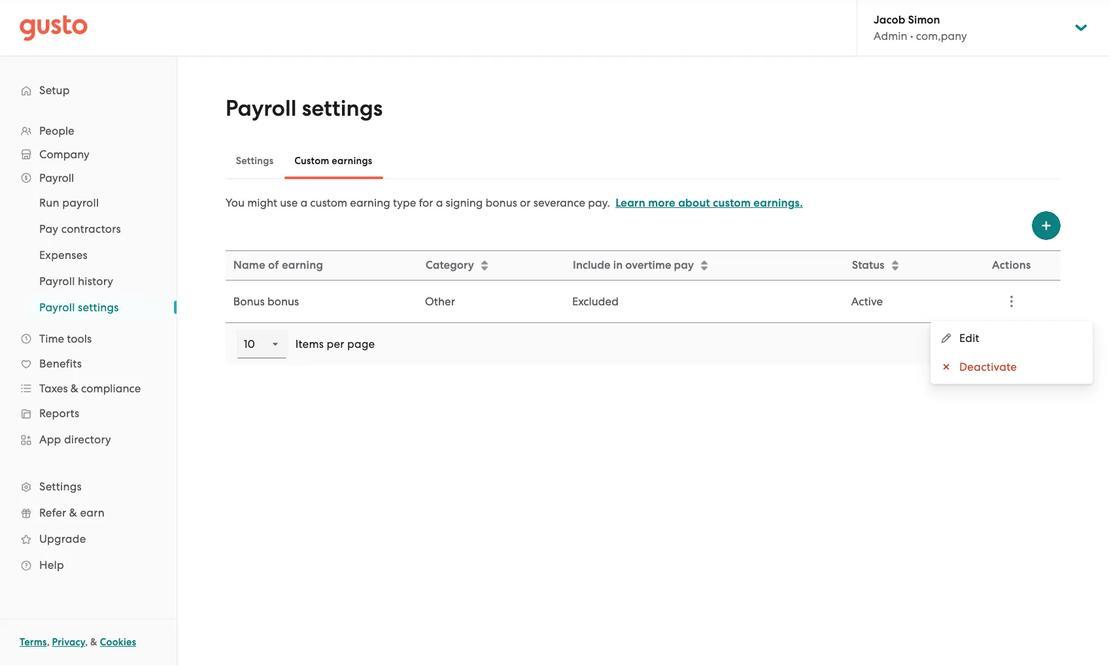 Task type: describe. For each thing, give the bounding box(es) containing it.
1 horizontal spatial payroll settings
[[225, 95, 383, 122]]

category
[[426, 258, 474, 272]]

settings button
[[225, 145, 284, 177]]

home image
[[20, 15, 88, 41]]

compliance
[[81, 382, 141, 395]]

earn
[[80, 506, 105, 519]]

custom earning types grid
[[225, 250, 1061, 323]]

payroll history link
[[24, 269, 163, 293]]

contractors
[[61, 222, 121, 235]]

earning inside you might use a custom earning type for a signing bonus or severance pay. learn more about custom earnings.
[[350, 196, 390, 209]]

earnings.
[[754, 196, 803, 210]]

more actions menu menu
[[931, 321, 1093, 384]]

directory
[[64, 433, 111, 446]]

terms link
[[20, 636, 47, 648]]

gusto navigation element
[[0, 56, 177, 599]]

include in overtime pay
[[573, 258, 694, 272]]

& for earn
[[69, 506, 77, 519]]

status
[[852, 258, 885, 272]]

payroll settings link
[[24, 296, 163, 319]]

other
[[425, 295, 455, 308]]

people
[[39, 124, 74, 137]]

page
[[347, 337, 375, 351]]

admin
[[874, 29, 907, 43]]

privacy link
[[52, 636, 85, 648]]

deactivate button
[[931, 352, 1093, 381]]

payroll inside 'link'
[[39, 301, 75, 314]]

benefits link
[[13, 352, 163, 375]]

list for gusto navigation element
[[0, 119, 177, 578]]

benefits
[[39, 357, 82, 370]]

active
[[851, 295, 883, 308]]

status button
[[844, 252, 961, 279]]

or
[[520, 196, 531, 209]]

app directory
[[39, 433, 111, 446]]

edit
[[959, 332, 980, 345]]

simon
[[908, 13, 940, 27]]

learn more about custom earnings. link
[[616, 196, 803, 210]]

bonus inside custom earning types grid
[[267, 295, 299, 308]]

payroll settings tab list
[[225, 143, 1061, 179]]

taxes & compliance button
[[13, 377, 163, 400]]

people button
[[13, 119, 163, 143]]

pay
[[674, 258, 694, 272]]

payroll history
[[39, 275, 113, 288]]

custom earnings
[[294, 155, 372, 167]]

history
[[78, 275, 113, 288]]

list containing run payroll
[[0, 190, 177, 320]]

refer & earn
[[39, 506, 105, 519]]

bonus bonus
[[233, 295, 299, 308]]

time tools button
[[13, 327, 163, 351]]

payroll button
[[13, 166, 163, 190]]

actions
[[992, 258, 1031, 272]]

run
[[39, 196, 59, 209]]

jacob
[[874, 13, 905, 27]]

2 vertical spatial &
[[90, 636, 97, 648]]

pay contractors link
[[24, 217, 163, 241]]

reports
[[39, 407, 79, 420]]

items per page
[[295, 337, 375, 351]]

for
[[419, 196, 433, 209]]

settings inside 'link'
[[78, 301, 119, 314]]

1 a from the left
[[300, 196, 307, 209]]

bonus inside you might use a custom earning type for a signing bonus or severance pay. learn more about custom earnings.
[[486, 196, 517, 209]]

custom
[[294, 155, 329, 167]]

reports link
[[13, 402, 163, 425]]

edit button
[[931, 324, 1093, 352]]

expenses link
[[24, 243, 163, 267]]

time
[[39, 332, 64, 345]]

name of earning
[[233, 258, 323, 272]]

company button
[[13, 143, 163, 166]]

category button
[[418, 252, 564, 279]]



Task type: vqa. For each thing, say whether or not it's contained in the screenshot.
the Pay contractors link
yes



Task type: locate. For each thing, give the bounding box(es) containing it.
custom right about
[[713, 196, 751, 210]]

bonus left or
[[486, 196, 517, 209]]

a right for
[[436, 196, 443, 209]]

settings inside button
[[236, 155, 274, 167]]

& for compliance
[[71, 382, 78, 395]]

overtime
[[625, 258, 671, 272]]

2 a from the left
[[436, 196, 443, 209]]

custom earnings button
[[284, 145, 383, 177]]

setup link
[[13, 78, 163, 102]]

refer & earn link
[[13, 501, 163, 524]]

help
[[39, 559, 64, 572]]

1 vertical spatial earning
[[282, 258, 323, 272]]

0 vertical spatial settings
[[236, 155, 274, 167]]

earnings
[[332, 155, 372, 167]]

custom inside you might use a custom earning type for a signing bonus or severance pay. learn more about custom earnings.
[[310, 196, 347, 209]]

1 horizontal spatial settings
[[236, 155, 274, 167]]

0 vertical spatial earning
[[350, 196, 390, 209]]

1 horizontal spatial custom
[[713, 196, 751, 210]]

refer
[[39, 506, 66, 519]]

list for paid time off group element
[[928, 330, 1051, 358]]

,
[[47, 636, 50, 648], [85, 636, 88, 648]]

about
[[678, 196, 710, 210]]

custom
[[310, 196, 347, 209], [713, 196, 751, 210]]

1 vertical spatial payroll settings
[[39, 301, 119, 314]]

0 vertical spatial &
[[71, 382, 78, 395]]

1 vertical spatial bonus
[[267, 295, 299, 308]]

bonus right bonus
[[267, 295, 299, 308]]

items
[[295, 337, 324, 351]]

payroll up time
[[39, 301, 75, 314]]

payroll settings up custom
[[225, 95, 383, 122]]

you
[[225, 196, 245, 209]]

0 horizontal spatial payroll settings
[[39, 301, 119, 314]]

& left earn
[[69, 506, 77, 519]]

settings
[[302, 95, 383, 122], [78, 301, 119, 314]]

settings up might
[[236, 155, 274, 167]]

0 vertical spatial payroll settings
[[225, 95, 383, 122]]

bonus
[[233, 295, 265, 308]]

•
[[910, 29, 913, 43]]

payroll up 'settings' button
[[225, 95, 297, 122]]

taxes & compliance
[[39, 382, 141, 395]]

pay
[[39, 222, 58, 235]]

earning
[[350, 196, 390, 209], [282, 258, 323, 272]]

0 horizontal spatial ,
[[47, 636, 50, 648]]

&
[[71, 382, 78, 395], [69, 506, 77, 519], [90, 636, 97, 648]]

excluded
[[572, 295, 619, 308]]

1 horizontal spatial ,
[[85, 636, 88, 648]]

settings
[[236, 155, 274, 167], [39, 480, 82, 493]]

include
[[573, 258, 611, 272]]

& inside 'refer & earn' link
[[69, 506, 77, 519]]

0 vertical spatial settings
[[302, 95, 383, 122]]

terms , privacy , & cookies
[[20, 636, 136, 648]]

payroll
[[62, 196, 99, 209]]

deactivate
[[959, 360, 1017, 373]]

0 horizontal spatial custom
[[310, 196, 347, 209]]

run payroll link
[[24, 191, 163, 215]]

earning inside grid
[[282, 258, 323, 272]]

payroll settings down payroll history
[[39, 301, 119, 314]]

taxes
[[39, 382, 68, 395]]

upgrade
[[39, 532, 86, 545]]

terms
[[20, 636, 47, 648]]

tools
[[67, 332, 92, 345]]

per
[[327, 337, 344, 351]]

2 , from the left
[[85, 636, 88, 648]]

you might use a custom earning type for a signing bonus or severance pay. learn more about custom earnings.
[[225, 196, 803, 210]]

1 , from the left
[[47, 636, 50, 648]]

1 vertical spatial settings
[[78, 301, 119, 314]]

name
[[233, 258, 265, 272]]

list containing people
[[0, 119, 177, 578]]

settings inside "list"
[[39, 480, 82, 493]]

cookies
[[100, 636, 136, 648]]

jacob simon admin • com,pany
[[874, 13, 967, 43]]

settings up custom earnings
[[302, 95, 383, 122]]

paid time off group element
[[225, 323, 1061, 365]]

settings down "history"
[[78, 301, 119, 314]]

include in overtime pay button
[[565, 252, 843, 279]]

payroll inside "link"
[[39, 275, 75, 288]]

com,pany
[[916, 29, 967, 43]]

type
[[393, 196, 416, 209]]

of
[[268, 258, 279, 272]]

app directory link
[[13, 428, 163, 451]]

settings up refer
[[39, 480, 82, 493]]

1 custom from the left
[[310, 196, 347, 209]]

& inside taxes & compliance dropdown button
[[71, 382, 78, 395]]

bonus
[[486, 196, 517, 209], [267, 295, 299, 308]]

signing
[[446, 196, 483, 209]]

, left "privacy" link
[[47, 636, 50, 648]]

might
[[247, 196, 277, 209]]

0 horizontal spatial bonus
[[267, 295, 299, 308]]

app
[[39, 433, 61, 446]]

custom right use on the top of the page
[[310, 196, 347, 209]]

, left cookies
[[85, 636, 88, 648]]

settings link
[[13, 475, 163, 498]]

a right use on the top of the page
[[300, 196, 307, 209]]

severance
[[533, 196, 585, 209]]

earning right the of
[[282, 258, 323, 272]]

0 horizontal spatial settings
[[78, 301, 119, 314]]

1 horizontal spatial earning
[[350, 196, 390, 209]]

upgrade link
[[13, 527, 163, 551]]

expenses
[[39, 249, 88, 262]]

payroll settings inside payroll settings 'link'
[[39, 301, 119, 314]]

more
[[648, 196, 676, 210]]

2 custom from the left
[[713, 196, 751, 210]]

help link
[[13, 553, 163, 577]]

1 vertical spatial &
[[69, 506, 77, 519]]

learn
[[616, 196, 645, 210]]

pay.
[[588, 196, 610, 209]]

cookies button
[[100, 634, 136, 650]]

1 horizontal spatial a
[[436, 196, 443, 209]]

list
[[0, 119, 177, 578], [0, 190, 177, 320], [928, 330, 1051, 358]]

in
[[613, 258, 623, 272]]

list inside paid time off group element
[[928, 330, 1051, 358]]

0 horizontal spatial settings
[[39, 480, 82, 493]]

0 horizontal spatial a
[[300, 196, 307, 209]]

& left cookies
[[90, 636, 97, 648]]

payroll inside dropdown button
[[39, 171, 74, 184]]

1 vertical spatial settings
[[39, 480, 82, 493]]

earning left type
[[350, 196, 390, 209]]

a
[[300, 196, 307, 209], [436, 196, 443, 209]]

& right taxes
[[71, 382, 78, 395]]

setup
[[39, 84, 70, 97]]

company
[[39, 148, 89, 161]]

1 horizontal spatial bonus
[[486, 196, 517, 209]]

time tools
[[39, 332, 92, 345]]

payroll down expenses
[[39, 275, 75, 288]]

privacy
[[52, 636, 85, 648]]

0 horizontal spatial earning
[[282, 258, 323, 272]]

run payroll
[[39, 196, 99, 209]]

use
[[280, 196, 298, 209]]

payroll down company
[[39, 171, 74, 184]]

0 vertical spatial bonus
[[486, 196, 517, 209]]

pay contractors
[[39, 222, 121, 235]]

1 horizontal spatial settings
[[302, 95, 383, 122]]



